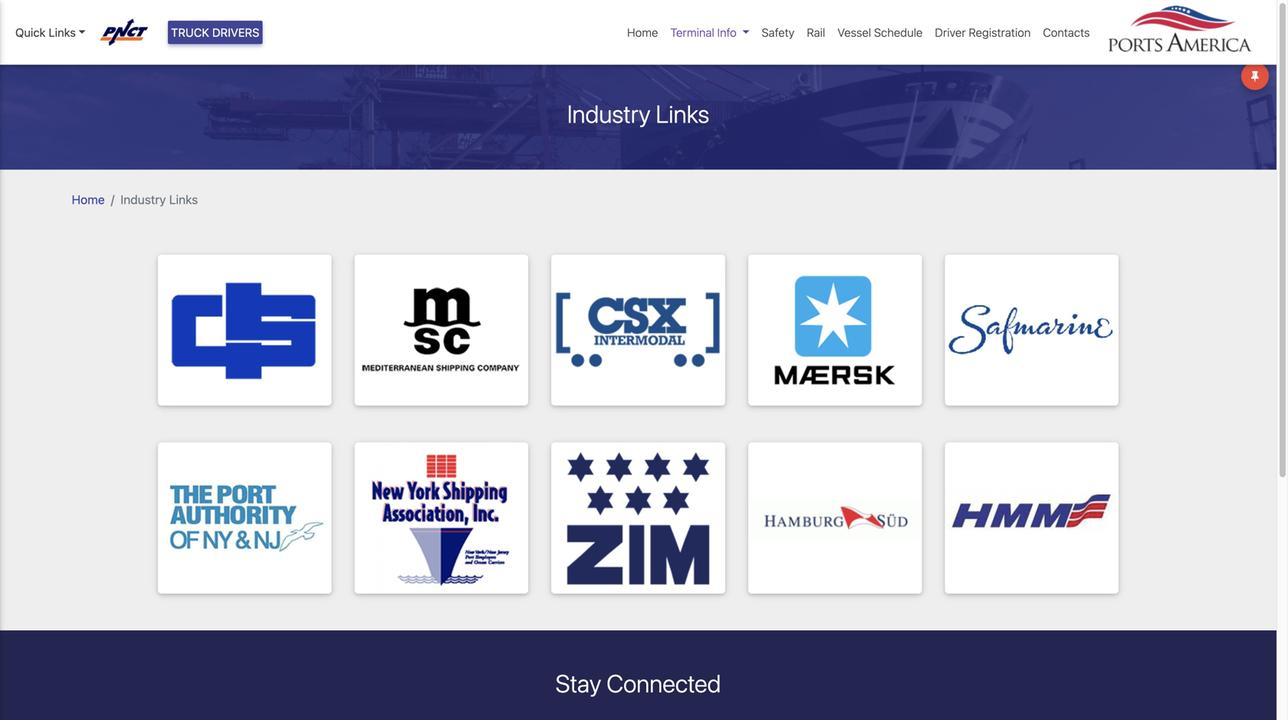Task type: locate. For each thing, give the bounding box(es) containing it.
driver registration
[[935, 26, 1031, 39]]

1 horizontal spatial home
[[627, 26, 658, 39]]

2 vertical spatial links
[[169, 193, 198, 207]]

0 vertical spatial home link
[[621, 18, 664, 47]]

links
[[49, 26, 76, 39], [656, 99, 710, 129], [169, 193, 198, 207]]

terminal info
[[671, 26, 737, 39]]

1 vertical spatial industry
[[121, 193, 166, 207]]

1 vertical spatial home link
[[72, 193, 105, 207]]

quick links
[[15, 26, 76, 39]]

registration
[[969, 26, 1031, 39]]

terminal info link
[[664, 18, 756, 47]]

0 horizontal spatial links
[[49, 26, 76, 39]]

0 horizontal spatial home
[[72, 193, 105, 207]]

1 horizontal spatial industry
[[567, 99, 651, 129]]

home link
[[621, 18, 664, 47], [72, 193, 105, 207]]

truck
[[171, 26, 209, 39]]

home
[[627, 26, 658, 39], [72, 193, 105, 207]]

1 horizontal spatial industry links
[[567, 99, 710, 129]]

0 horizontal spatial industry
[[121, 193, 166, 207]]

0 vertical spatial links
[[49, 26, 76, 39]]

0 vertical spatial industry links
[[567, 99, 710, 129]]

0 horizontal spatial industry links
[[121, 193, 198, 207]]

0 vertical spatial home
[[627, 26, 658, 39]]

quick
[[15, 26, 46, 39]]

1 horizontal spatial home link
[[621, 18, 664, 47]]

1 vertical spatial links
[[656, 99, 710, 129]]

schedule
[[874, 26, 923, 39]]

industry links
[[567, 99, 710, 129], [121, 193, 198, 207]]

0 horizontal spatial home link
[[72, 193, 105, 207]]

safety
[[762, 26, 795, 39]]

industry
[[567, 99, 651, 129], [121, 193, 166, 207]]

1 horizontal spatial links
[[169, 193, 198, 207]]

driver registration link
[[929, 18, 1037, 47]]

links inside "link"
[[49, 26, 76, 39]]



Task type: describe. For each thing, give the bounding box(es) containing it.
0 vertical spatial industry
[[567, 99, 651, 129]]

vessel
[[838, 26, 871, 39]]

rail
[[807, 26, 825, 39]]

connected
[[607, 669, 721, 698]]

stay
[[556, 669, 601, 698]]

contacts
[[1043, 26, 1090, 39]]

1 vertical spatial home
[[72, 193, 105, 207]]

drivers
[[212, 26, 259, 39]]

terminal
[[671, 26, 714, 39]]

truck drivers
[[171, 26, 259, 39]]

1 vertical spatial industry links
[[121, 193, 198, 207]]

2 horizontal spatial links
[[656, 99, 710, 129]]

driver
[[935, 26, 966, 39]]

stay connected
[[556, 669, 721, 698]]

contacts link
[[1037, 18, 1096, 47]]

quick links link
[[15, 24, 86, 41]]

safety link
[[756, 18, 801, 47]]

rail link
[[801, 18, 832, 47]]

vessel schedule
[[838, 26, 923, 39]]

truck drivers link
[[168, 21, 263, 44]]

info
[[717, 26, 737, 39]]

vessel schedule link
[[832, 18, 929, 47]]



Task type: vqa. For each thing, say whether or not it's contained in the screenshot.
Links
yes



